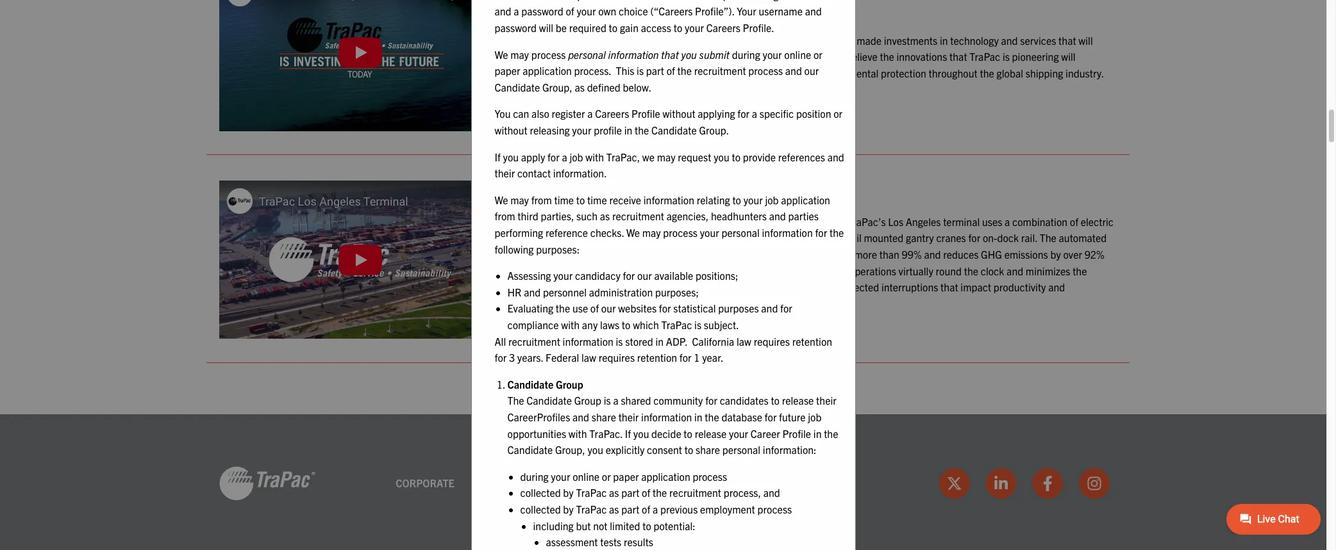 Task type: vqa. For each thing, say whether or not it's contained in the screenshot.
Handling
yes



Task type: locate. For each thing, give the bounding box(es) containing it.
2 horizontal spatial job
[[808, 411, 822, 424]]

careers
[[595, 107, 629, 120]]

over
[[1064, 248, 1083, 261]]

moves
[[734, 7, 763, 20]]

you
[[681, 48, 697, 61], [503, 150, 519, 163], [714, 150, 730, 163], [634, 427, 649, 440], [588, 444, 604, 457]]

process down agencies,
[[663, 226, 698, 239]]

1 vertical spatial 1178
[[638, 485, 662, 498]]

1 vertical spatial angeles
[[906, 215, 941, 228]]

0 horizontal spatial or
[[602, 471, 611, 483]]

receive
[[610, 194, 641, 206]]

has left been
[[560, 7, 576, 20]]

0 horizontal spatial 1178
[[574, 469, 598, 482]]

during your online or paper application process collected by trapac as part of the recruitment process, and collected by trapac as part of a previous employment process including but not limited to potential: assessment tests results
[[520, 471, 792, 549]]

1 vertical spatial their
[[816, 395, 837, 407]]

their inside if you apply for a job with trapac, we may request you to provide references and their contact information.
[[495, 167, 515, 180]]

of
[[667, 64, 675, 77], [1070, 215, 1079, 228], [773, 248, 781, 261], [591, 302, 599, 315], [642, 487, 651, 500], [642, 503, 651, 516]]

your inside assessing your candidacy for our available positions; hr and personnel administration purposes; evaluating the use of our websites for statistical purposes and for compliance with any laws to which trapac is subject.
[[554, 269, 573, 282]]

p.o.
[[535, 469, 553, 482]]

impact
[[961, 281, 992, 294]]

2 time from the left
[[587, 194, 607, 206]]

websites
[[618, 302, 657, 315]]

adp.
[[666, 335, 688, 348]]

los down contact
[[527, 182, 553, 207]]

the inside we may from time to time receive information relating to your job application from third parties, such as recruitment agencies, headhunters and parties performing reference checks. we may process your personal information for the following purposes:
[[830, 226, 844, 239]]

information down terminals
[[608, 48, 659, 61]]

to up service
[[726, 34, 735, 47]]

and inside candidate group the candidate group is a shared community for candidates to release their careerprofiles and share their information in the database for future job opportunities with trapac. if you decide to release your career profile in the candidate group, you explicitly consent to share personal information:
[[573, 411, 589, 424]]

online for during your online or paper application process.
[[785, 48, 811, 61]]

to right request on the right
[[732, 150, 741, 163]]

profile down future
[[783, 427, 811, 440]]

ultimately
[[527, 67, 571, 80]]

1 vertical spatial cargo
[[527, 248, 552, 261]]

in inside you can also register a careers profile without applying for a specific position or without releasing your profile in the candidate group.
[[624, 124, 633, 137]]

1 vertical spatial if
[[625, 427, 631, 440]]

personal inside candidate group the candidate group is a shared community for candidates to release their careerprofiles and share their information in the database for future job opportunities with trapac. if you decide to release your career profile in the candidate group, you explicitly consent to share personal information:
[[723, 444, 761, 457]]

2 vertical spatial job
[[808, 411, 822, 424]]

release up future
[[782, 395, 814, 407]]

1 vertical spatial requires
[[599, 352, 635, 364]]

to up future
[[771, 395, 780, 407]]

1 horizontal spatial 1178
[[638, 485, 662, 498]]

your
[[763, 48, 782, 61], [572, 124, 592, 137], [744, 194, 763, 206], [700, 226, 719, 239], [554, 269, 573, 282], [729, 427, 749, 440], [551, 471, 570, 483]]

1 horizontal spatial requires
[[754, 335, 790, 348]]

corporate
[[396, 477, 455, 490]]

1 horizontal spatial or
[[814, 48, 823, 61]]

community
[[654, 395, 703, 407]]

or inside during your online or paper application process.
[[814, 48, 823, 61]]

0 horizontal spatial time
[[554, 194, 574, 206]]

personal inside we may from time to time receive information relating to your job application from third parties, such as recruitment agencies, headhunters and parties performing reference checks. we may process your personal information for the following purposes:
[[722, 226, 760, 239]]

1985.
[[791, 7, 817, 20]]

that right services
[[1059, 34, 1077, 47]]

to right laws
[[622, 319, 631, 332]]

0 vertical spatial us
[[559, 50, 570, 63]]

recruitment inside during your online or paper application process collected by trapac as part of the recruitment process, and collected by trapac as part of a previous employment process including but not limited to potential: assessment tests results
[[670, 487, 722, 500]]

cargo inside to maximize productivity while maintaining the highest safety standards, trapac's los angeles terminal uses a combination of electric and hybrid automated straddle carriers, automated stacking cranes, and rail mounted gantry cranes for on-dock rail. the automated cargo handling equipment at trapac reduces emissions of pm and nox by more than 99% and reduces ghg emissions by over 92% per teu. additionally, the automated process enables us to conduct yard operations virtually round the clock and minimizes the potential for human error and improves safety, helping trapac avoid unexpected interruptions that impact productivity and profitability.
[[527, 248, 552, 261]]

group
[[556, 378, 583, 391], [574, 395, 602, 407]]

share up trapac.
[[592, 411, 616, 424]]

without left applying at the right top of page
[[663, 107, 696, 120]]

1 vertical spatial paper
[[613, 471, 639, 483]]

1 horizontal spatial us
[[766, 265, 776, 277]]

hr
[[508, 286, 522, 299]]

paper inside during your online or paper application process.
[[495, 64, 521, 77]]

candidate group the candidate group is a shared community for candidates to release their careerprofiles and share their information in the database for future job opportunities with trapac. if you decide to release your career profile in the candidate group, you explicitly consent to share personal information:
[[508, 378, 839, 457]]

of down unparalleled
[[667, 64, 675, 77]]

trapac
[[527, 7, 558, 20], [541, 34, 571, 47], [970, 50, 1001, 63], [656, 248, 687, 261], [768, 281, 799, 294], [662, 319, 692, 332], [821, 485, 852, 498], [576, 487, 607, 500], [576, 503, 607, 516]]

collected up including
[[520, 503, 561, 516]]

1 vertical spatial collected
[[520, 503, 561, 516]]

online down industry,
[[785, 48, 811, 61]]

during left box
[[520, 471, 549, 483]]

that right the way
[[687, 7, 705, 20]]

the inside this is part of the recruitment process and our candidate group, as defined below.
[[678, 64, 692, 77]]

1 vertical spatial law
[[582, 352, 596, 364]]

information up decide
[[641, 411, 692, 424]]

is down statistical
[[695, 319, 702, 332]]

candidate inside you can also register a careers profile without applying for a specific position or without releasing your profile in the candidate group.
[[652, 124, 697, 137]]

for left candidates
[[706, 395, 718, 407]]

1178 up ca
[[574, 469, 598, 482]]

0 horizontal spatial reduces
[[689, 248, 725, 261]]

1 horizontal spatial during
[[732, 48, 761, 61]]

los up mounted
[[888, 215, 904, 228]]

to down the pm
[[779, 265, 787, 277]]

operations
[[850, 265, 897, 277]]

information
[[608, 48, 659, 61], [644, 194, 695, 206], [762, 226, 813, 239], [563, 335, 614, 348], [641, 411, 692, 424]]

for down purposes;
[[659, 302, 671, 315]]

angeles inside to maximize productivity while maintaining the highest safety standards, trapac's los angeles terminal uses a combination of electric and hybrid automated straddle carriers, automated stacking cranes, and rail mounted gantry cranes for on-dock rail. the automated cargo handling equipment at trapac reduces emissions of pm and nox by more than 99% and reduces ghg emissions by over 92% per teu. additionally, the automated process enables us to conduct yard operations virtually round the clock and minimizes the potential for human error and improves safety, helping trapac avoid unexpected interruptions that impact productivity and profitability.
[[906, 215, 941, 228]]

los inside to maximize productivity while maintaining the highest safety standards, trapac's los angeles terminal uses a combination of electric and hybrid automated straddle carriers, automated stacking cranes, and rail mounted gantry cranes for on-dock rail. the automated cargo handling equipment at trapac reduces emissions of pm and nox by more than 99% and reduces ghg emissions by over 92% per teu. additionally, the automated process enables us to conduct yard operations virtually round the clock and minimizes the potential for human error and improves safety, helping trapac avoid unexpected interruptions that impact productivity and profitability.
[[888, 215, 904, 228]]

information:
[[763, 444, 817, 457]]

1 vertical spatial during
[[520, 471, 549, 483]]

law down subject.
[[737, 335, 752, 348]]

1 horizontal spatial productivity
[[994, 281, 1046, 294]]

0 vertical spatial share
[[592, 411, 616, 424]]

0 vertical spatial with
[[586, 150, 604, 163]]

releasing
[[530, 124, 570, 137]]

is inside candidate group the candidate group is a shared community for candidates to release their careerprofiles and share their information in the database for future job opportunities with trapac. if you decide to release your career profile in the candidate group, you explicitly consent to share personal information:
[[604, 395, 611, 407]]

0 horizontal spatial us
[[559, 50, 570, 63]]

services
[[1021, 34, 1057, 47]]

angeles up gantry
[[906, 215, 941, 228]]

0 vertical spatial during
[[732, 48, 761, 61]]

their up information:
[[816, 395, 837, 407]]

productivity down receive
[[584, 215, 636, 228]]

paper for process
[[613, 471, 639, 483]]

part
[[646, 64, 664, 77], [622, 487, 640, 500], [622, 503, 640, 516]]

p.o. box 1178 wilmington, ca 90748-1178
[[535, 469, 662, 498]]

1 horizontal spatial profile
[[783, 427, 811, 440]]

for
[[655, 67, 667, 80], [738, 107, 750, 120], [548, 150, 560, 163], [815, 226, 828, 239], [969, 232, 981, 245], [623, 269, 635, 282], [569, 281, 581, 294], [659, 302, 671, 315], [781, 302, 793, 315], [495, 352, 507, 364], [680, 352, 692, 364], [706, 395, 718, 407], [765, 411, 777, 424]]

for right apply
[[548, 150, 560, 163]]

for inside 'as trapac container terminals has continued to grow in the industry, we've made investments in technology and services that will enable us to provide unparalleled premium service to our customers. we believe the innovations that trapac is pioneering will ultimately set new standards for productivity, security, safety and environmental protection throughout the global shipping industry.'
[[655, 67, 667, 80]]

1 horizontal spatial provide
[[743, 150, 776, 163]]

to inside if you apply for a job with trapac, we may request you to provide references and their contact information.
[[732, 150, 741, 163]]

1 vertical spatial with
[[561, 319, 580, 332]]

as right ca
[[609, 487, 619, 500]]

1 vertical spatial has
[[662, 34, 677, 47]]

requires down stored
[[599, 352, 635, 364]]

1 vertical spatial or
[[834, 107, 843, 120]]

release down database
[[695, 427, 727, 440]]

process
[[531, 48, 566, 61], [749, 64, 783, 77], [663, 226, 698, 239], [692, 265, 727, 277], [693, 471, 727, 483], [758, 503, 792, 516]]

may inside if you apply for a job with trapac, we may request you to provide references and their contact information.
[[657, 150, 676, 163]]

0 horizontal spatial application
[[523, 64, 572, 77]]

information up agencies,
[[644, 194, 695, 206]]

1 vertical spatial online
[[573, 471, 600, 483]]

on-
[[983, 232, 998, 245]]

retention down stored
[[637, 352, 677, 364]]

0 horizontal spatial share
[[592, 411, 616, 424]]

for down unparalleled
[[655, 67, 667, 80]]

job up highest
[[765, 194, 779, 206]]

reference
[[546, 226, 588, 239]]

with down use
[[561, 319, 580, 332]]

previous
[[661, 503, 698, 516]]

0 vertical spatial 1178
[[574, 469, 598, 482]]

california law requires retention for 3 years. federal law requires retention for 1 year.
[[495, 335, 833, 364]]

laws
[[600, 319, 620, 332]]

may right the 'we'
[[657, 150, 676, 163]]

application for during your online or paper application process.
[[523, 64, 572, 77]]

part inside this is part of the recruitment process and our candidate group, as defined below.
[[646, 64, 664, 77]]

since
[[765, 7, 788, 20]]

us inside to maximize productivity while maintaining the highest safety standards, trapac's los angeles terminal uses a combination of electric and hybrid automated straddle carriers, automated stacking cranes, and rail mounted gantry cranes for on-dock rail. the automated cargo handling equipment at trapac reduces emissions of pm and nox by more than 99% and reduces ghg emissions by over 92% per teu. additionally, the automated process enables us to conduct yard operations virtually round the clock and minimizes the potential for human error and improves safety, helping trapac avoid unexpected interruptions that impact productivity and profitability.
[[766, 265, 776, 277]]

0 horizontal spatial provide
[[583, 50, 616, 63]]

0 horizontal spatial the
[[508, 395, 524, 407]]

the inside assessing your candidacy for our available positions; hr and personnel administration purposes; evaluating the use of our websites for statistical purposes and for compliance with any laws to which trapac is subject.
[[556, 302, 570, 315]]

personal down container
[[568, 48, 606, 61]]

their
[[495, 167, 515, 180], [816, 395, 837, 407], [619, 411, 639, 424]]

retention
[[793, 335, 833, 348], [637, 352, 677, 364]]

paper
[[495, 64, 521, 77], [613, 471, 639, 483]]

register
[[552, 107, 585, 120]]

and inside during your online or paper application process collected by trapac as part of the recruitment process, and collected by trapac as part of a previous employment process including but not limited to potential: assessment tests results
[[764, 487, 780, 500]]

2 horizontal spatial or
[[834, 107, 843, 120]]

a right the uses
[[1005, 215, 1010, 228]]

0 horizontal spatial los
[[527, 182, 553, 207]]

2 vertical spatial or
[[602, 471, 611, 483]]

law
[[737, 335, 752, 348], [582, 352, 596, 364]]

recruitment inside this is part of the recruitment process and our candidate group, as defined below.
[[694, 64, 746, 77]]

0 vertical spatial safety
[[768, 67, 794, 80]]

1 vertical spatial provide
[[743, 150, 776, 163]]

1 vertical spatial personal
[[722, 226, 760, 239]]

their left contact
[[495, 167, 515, 180]]

law down all recruitment information is stored in adp.
[[582, 352, 596, 364]]

industry.
[[1066, 67, 1105, 80]]

0 vertical spatial job
[[570, 150, 583, 163]]

to down grow
[[752, 50, 760, 63]]

0 vertical spatial online
[[785, 48, 811, 61]]

paper up 90748-
[[613, 471, 639, 483]]

1 vertical spatial safety
[[770, 215, 796, 228]]

process.
[[574, 64, 611, 77]]

as inside we may from time to time receive information relating to your job application from third parties, such as recruitment agencies, headhunters and parties performing reference checks. we may process your personal information for the following purposes:
[[600, 210, 610, 223]]

careerprofiles
[[508, 411, 570, 424]]

minimizes
[[1026, 265, 1071, 277]]

reduces
[[689, 248, 725, 261], [943, 248, 979, 261]]

process up ultimately at the left top of page
[[531, 48, 566, 61]]

0 vertical spatial los
[[527, 182, 553, 207]]

a left shared
[[613, 395, 619, 407]]

or up ca
[[602, 471, 611, 483]]

angeles
[[557, 182, 615, 207], [906, 215, 941, 228]]

requires
[[754, 335, 790, 348], [599, 352, 635, 364]]

0 horizontal spatial emissions
[[727, 248, 771, 261]]

in left adp.
[[656, 335, 664, 348]]

online inside during your online or paper application process collected by trapac as part of the recruitment process, and collected by trapac as part of a previous employment process including but not limited to potential: assessment tests results
[[573, 471, 600, 483]]

process inside to maximize productivity while maintaining the highest safety standards, trapac's los angeles terminal uses a combination of electric and hybrid automated straddle carriers, automated stacking cranes, and rail mounted gantry cranes for on-dock rail. the automated cargo handling equipment at trapac reduces emissions of pm and nox by more than 99% and reduces ghg emissions by over 92% per teu. additionally, the automated process enables us to conduct yard operations virtually round the clock and minimizes the potential for human error and improves safety, helping trapac avoid unexpected interruptions that impact productivity and profitability.
[[692, 265, 727, 277]]

1 horizontal spatial paper
[[613, 471, 639, 483]]

innovating
[[603, 7, 649, 20]]

0 horizontal spatial from
[[495, 210, 515, 223]]

with left trapac.
[[569, 427, 587, 440]]

or right position
[[834, 107, 843, 120]]

a inside candidate group the candidate group is a shared community for candidates to release their careerprofiles and share their information in the database for future job opportunities with trapac. if you decide to release your career profile in the candidate group, you explicitly consent to share personal information:
[[613, 395, 619, 407]]

to inside during your online or paper application process collected by trapac as part of the recruitment process, and collected by trapac as part of a previous employment process including but not limited to potential: assessment tests results
[[643, 520, 651, 533]]

1 vertical spatial us
[[766, 265, 776, 277]]

recruitment inside we may from time to time receive information relating to your job application from third parties, such as recruitment agencies, headhunters and parties performing reference checks. we may process your personal information for the following purposes:
[[612, 210, 664, 223]]

information inside candidate group the candidate group is a shared community for candidates to release their careerprofiles and share their information in the database for future job opportunities with trapac. if you decide to release your career profile in the candidate group, you explicitly consent to share personal information:
[[641, 411, 692, 424]]

for up nox
[[815, 226, 828, 239]]

1 horizontal spatial cargo
[[707, 7, 732, 20]]

from up the performing
[[495, 210, 515, 223]]

terminal
[[943, 215, 980, 228]]

during inside during your online or paper application process collected by trapac as part of the recruitment process, and collected by trapac as part of a previous employment process including but not limited to potential: assessment tests results
[[520, 471, 549, 483]]

if left apply
[[495, 150, 501, 163]]

may up at
[[642, 226, 661, 239]]

which
[[633, 319, 659, 332]]

us right enable on the top left
[[559, 50, 570, 63]]

and
[[1001, 34, 1018, 47], [786, 64, 802, 77], [796, 67, 813, 80], [828, 150, 845, 163], [769, 210, 786, 223], [527, 232, 544, 245], [829, 232, 846, 245], [801, 248, 818, 261], [924, 248, 941, 261], [1007, 265, 1024, 277], [640, 281, 657, 294], [1049, 281, 1065, 294], [524, 286, 541, 299], [761, 302, 778, 315], [573, 411, 589, 424], [764, 487, 780, 500]]

0 vertical spatial paper
[[495, 64, 521, 77]]

productivity
[[584, 215, 636, 228], [994, 281, 1046, 294]]

0 horizontal spatial will
[[1062, 50, 1076, 63]]

us inside 'as trapac container terminals has continued to grow in the industry, we've made investments in technology and services that will enable us to provide unparalleled premium service to our customers. we believe the innovations that trapac is pioneering will ultimately set new standards for productivity, security, safety and environmental protection throughout the global shipping industry.'
[[559, 50, 570, 63]]

0 vertical spatial provide
[[583, 50, 616, 63]]

0 horizontal spatial paper
[[495, 64, 521, 77]]

and inside we may from time to time receive information relating to your job application from third parties, such as recruitment agencies, headhunters and parties performing reference checks. we may process your personal information for the following purposes:
[[769, 210, 786, 223]]

our inside 'as trapac container terminals has continued to grow in the industry, we've made investments in technology and services that will enable us to provide unparalleled premium service to our customers. we believe the innovations that trapac is pioneering will ultimately set new standards for productivity, security, safety and environmental protection throughout the global shipping industry.'
[[763, 50, 777, 63]]

during inside during your online or paper application process.
[[732, 48, 761, 61]]

we may process personal information that you submit
[[495, 48, 732, 61]]

0 vertical spatial productivity
[[584, 215, 636, 228]]

3-
[[812, 485, 821, 498]]

process up safety,
[[692, 265, 727, 277]]

online up ca
[[573, 471, 600, 483]]

angeles up such
[[557, 182, 615, 207]]

profile
[[632, 107, 660, 120], [783, 427, 811, 440]]

1178 up previous
[[638, 485, 662, 498]]

3
[[509, 352, 515, 364]]

process inside we may from time to time receive information relating to your job application from third parties, such as recruitment agencies, headhunters and parties performing reference checks. we may process your personal information for the following purposes:
[[663, 226, 698, 239]]

(877)
[[786, 485, 810, 498]]

1 horizontal spatial share
[[696, 444, 720, 457]]

0 vertical spatial will
[[1079, 34, 1093, 47]]

1 horizontal spatial angeles
[[906, 215, 941, 228]]

2 horizontal spatial application
[[781, 194, 830, 206]]

0 horizontal spatial release
[[695, 427, 727, 440]]

0 vertical spatial collected
[[520, 487, 561, 500]]

we may from time to time receive information relating to your job application from third parties, such as recruitment agencies, headhunters and parties performing reference checks. we may process your personal information for the following purposes:
[[495, 194, 844, 256]]

your up personnel
[[554, 269, 573, 282]]

to right decide
[[684, 427, 693, 440]]

requires down purposes
[[754, 335, 790, 348]]

for left 3
[[495, 352, 507, 364]]

you down the continued
[[681, 48, 697, 61]]

during for during your online or paper application process collected by trapac as part of the recruitment process, and collected by trapac as part of a previous employment process including but not limited to potential: assessment tests results
[[520, 471, 549, 483]]

1 horizontal spatial if
[[625, 427, 631, 440]]

1 vertical spatial los
[[888, 215, 904, 228]]

0 vertical spatial from
[[531, 194, 552, 206]]

as inside this is part of the recruitment process and our candidate group, as defined below.
[[575, 81, 585, 94]]

for right applying at the right top of page
[[738, 107, 750, 120]]

has up during your online or paper application process.
[[662, 34, 677, 47]]

round
[[936, 265, 962, 277]]

1 horizontal spatial reduces
[[943, 248, 979, 261]]

is up global
[[1003, 50, 1010, 63]]

job inside candidate group the candidate group is a shared community for candidates to release their careerprofiles and share their information in the database for future job opportunities with trapac. if you decide to release your career profile in the candidate group, you explicitly consent to share personal information:
[[808, 411, 822, 424]]

from
[[531, 194, 552, 206], [495, 210, 515, 223]]

job inside if you apply for a job with trapac, we may request you to provide references and their contact information.
[[570, 150, 583, 163]]

paper inside during your online or paper application process collected by trapac as part of the recruitment process, and collected by trapac as part of a previous employment process including but not limited to potential: assessment tests results
[[613, 471, 639, 483]]

is inside assessing your candidacy for our available positions; hr and personnel administration purposes; evaluating the use of our websites for statistical purposes and for compliance with any laws to which trapac is subject.
[[695, 319, 702, 332]]

or inside during your online or paper application process collected by trapac as part of the recruitment process, and collected by trapac as part of a previous employment process including but not limited to potential: assessment tests results
[[602, 471, 611, 483]]

candidate up request on the right
[[652, 124, 697, 137]]

release
[[782, 395, 814, 407], [695, 427, 727, 440]]

at
[[645, 248, 654, 261]]

0 vertical spatial or
[[814, 48, 823, 61]]

recruitment up previous
[[670, 487, 722, 500]]

0 vertical spatial if
[[495, 150, 501, 163]]

1 vertical spatial application
[[781, 194, 830, 206]]

to up such
[[576, 194, 585, 206]]

personal down career
[[723, 444, 761, 457]]

without down you
[[495, 124, 528, 137]]

1 horizontal spatial the
[[1040, 232, 1057, 245]]

0 horizontal spatial has
[[560, 7, 576, 20]]

to inside assessing your candidacy for our available positions; hr and personnel administration purposes; evaluating the use of our websites for statistical purposes and for compliance with any laws to which trapac is subject.
[[622, 319, 631, 332]]

0 horizontal spatial angeles
[[557, 182, 615, 207]]

0 vertical spatial the
[[1040, 232, 1057, 245]]

0 vertical spatial group,
[[543, 81, 573, 94]]

provide up process.
[[583, 50, 616, 63]]

1 vertical spatial profile
[[783, 427, 811, 440]]

2 vertical spatial personal
[[723, 444, 761, 457]]

group down federal
[[556, 378, 583, 391]]

we down we've
[[831, 50, 844, 63]]

automated
[[577, 232, 625, 245], [704, 232, 752, 245], [1059, 232, 1107, 245], [642, 265, 690, 277]]

0 horizontal spatial if
[[495, 150, 501, 163]]

1 emissions from the left
[[727, 248, 771, 261]]

the down "combination"
[[1040, 232, 1057, 245]]

tests
[[600, 536, 622, 549]]

trapac inside assessing your candidacy for our available positions; hr and personnel administration purposes; evaluating the use of our websites for statistical purposes and for compliance with any laws to which trapac is subject.
[[662, 319, 692, 332]]

gantry
[[906, 232, 934, 245]]

footer
[[0, 415, 1337, 551]]

application inside we may from time to time receive information relating to your job application from third parties, such as recruitment agencies, headhunters and parties performing reference checks. we may process your personal information for the following purposes:
[[781, 194, 830, 206]]

safety up stacking
[[770, 215, 796, 228]]

in
[[761, 34, 769, 47], [940, 34, 948, 47], [624, 124, 633, 137], [656, 335, 664, 348], [695, 411, 703, 424], [814, 427, 822, 440]]

than
[[880, 248, 900, 261]]

or
[[814, 48, 823, 61], [834, 107, 843, 120], [602, 471, 611, 483]]

1 vertical spatial the
[[508, 395, 524, 407]]

1 horizontal spatial their
[[619, 411, 639, 424]]

1 vertical spatial job
[[765, 194, 779, 206]]

is down unparalleled
[[637, 64, 644, 77]]

application inside during your online or paper application process collected by trapac as part of the recruitment process, and collected by trapac as part of a previous employment process including but not limited to potential: assessment tests results
[[641, 471, 691, 483]]

1 horizontal spatial without
[[663, 107, 696, 120]]

to
[[527, 215, 537, 228]]

enables
[[729, 265, 764, 277]]

1 vertical spatial group,
[[555, 444, 585, 457]]

0 horizontal spatial during
[[520, 471, 549, 483]]

straddle
[[627, 232, 663, 245]]

and inside if you apply for a job with trapac, we may request you to provide references and their contact information.
[[828, 150, 845, 163]]

application inside during your online or paper application process.
[[523, 64, 572, 77]]

online inside during your online or paper application process.
[[785, 48, 811, 61]]

free:
[[760, 485, 783, 498]]

or inside you can also register a careers profile without applying for a specific position or without releasing your profile in the candidate group.
[[834, 107, 843, 120]]

that down round
[[941, 281, 959, 294]]

with inside if you apply for a job with trapac, we may request you to provide references and their contact information.
[[586, 150, 604, 163]]

for inside we may from time to time receive information relating to your job application from third parties, such as recruitment agencies, headhunters and parties performing reference checks. we may process your personal information for the following purposes:
[[815, 226, 828, 239]]

corporate image
[[219, 466, 316, 502]]

toll-free: (877) 3-trapac
[[742, 485, 852, 498]]

of inside this is part of the recruitment process and our candidate group, as defined below.
[[667, 64, 675, 77]]

0 horizontal spatial job
[[570, 150, 583, 163]]

reduces down cranes in the top right of the page
[[943, 248, 979, 261]]



Task type: describe. For each thing, give the bounding box(es) containing it.
trapac inside footer
[[821, 485, 852, 498]]

additionally,
[[568, 265, 623, 277]]

information down any
[[563, 335, 614, 348]]

online for during your online or paper application process collected by trapac as part of the recruitment process, and collected by trapac as part of a previous employment process including but not limited to potential: assessment tests results
[[573, 471, 600, 483]]

as down 90748-
[[609, 503, 619, 516]]

career
[[751, 427, 780, 440]]

by right nox
[[842, 248, 852, 261]]

automated up equipment
[[577, 232, 625, 245]]

dock
[[998, 232, 1019, 245]]

of left electric
[[1070, 215, 1079, 228]]

container
[[574, 34, 616, 47]]

your inside candidate group the candidate group is a shared community for candidates to release their careerprofiles and share their information in the database for future job opportunities with trapac. if you decide to release your career profile in the candidate group, you explicitly consent to share personal information:
[[729, 427, 749, 440]]

potential:
[[654, 520, 696, 533]]

2 vertical spatial their
[[619, 411, 639, 424]]

enable
[[527, 50, 557, 63]]

or for during your online or paper application process.
[[814, 48, 823, 61]]

2 vertical spatial part
[[622, 503, 640, 516]]

1 collected from the top
[[520, 487, 561, 500]]

premium
[[676, 50, 716, 63]]

for inside if you apply for a job with trapac, we may request you to provide references and their contact information.
[[548, 150, 560, 163]]

federal
[[546, 352, 579, 364]]

unparalleled
[[618, 50, 673, 63]]

you
[[495, 107, 511, 120]]

not
[[593, 520, 608, 533]]

clock
[[981, 265, 1005, 277]]

footer containing p.o. box 1178
[[0, 415, 1337, 551]]

the inside candidate group the candidate group is a shared community for candidates to release their careerprofiles and share their information in the database for future job opportunities with trapac. if you decide to release your career profile in the candidate group, you explicitly consent to share personal information:
[[508, 395, 524, 407]]

for left 1 on the right of page
[[680, 352, 692, 364]]

1 reduces from the left
[[689, 248, 725, 261]]

your inside during your online or paper application process collected by trapac as part of the recruitment process, and collected by trapac as part of a previous employment process including but not limited to potential: assessment tests results
[[551, 471, 570, 483]]

provide inside 'as trapac container terminals has continued to grow in the industry, we've made investments in technology and services that will enable us to provide unparalleled premium service to our customers. we believe the innovations that trapac is pioneering will ultimately set new standards for productivity, security, safety and environmental protection throughout the global shipping industry.'
[[583, 50, 616, 63]]

database
[[722, 411, 763, 424]]

a inside if you apply for a job with trapac, we may request you to provide references and their contact information.
[[562, 150, 567, 163]]

third
[[518, 210, 539, 223]]

that inside to maximize productivity while maintaining the highest safety standards, trapac's los angeles terminal uses a combination of electric and hybrid automated straddle carriers, automated stacking cranes, and rail mounted gantry cranes for on-dock rail. the automated cargo handling equipment at trapac reduces emissions of pm and nox by more than 99% and reduces ghg emissions by over 92% per teu. additionally, the automated process enables us to conduct yard operations virtually round the clock and minimizes the potential for human error and improves safety, helping trapac avoid unexpected interruptions that impact productivity and profitability.
[[941, 281, 959, 294]]

shipping
[[1026, 67, 1064, 80]]

consent
[[647, 444, 682, 457]]

a left specific
[[752, 107, 757, 120]]

1 vertical spatial will
[[1062, 50, 1076, 63]]

our up laws
[[601, 302, 616, 315]]

may up third in the top left of the page
[[511, 194, 529, 206]]

new
[[589, 67, 607, 80]]

by left over
[[1051, 248, 1061, 261]]

automated up over
[[1059, 232, 1107, 245]]

to inside to maximize productivity while maintaining the highest safety standards, trapac's los angeles terminal uses a combination of electric and hybrid automated straddle carriers, automated stacking cranes, and rail mounted gantry cranes for on-dock rail. the automated cargo handling equipment at trapac reduces emissions of pm and nox by more than 99% and reduces ghg emissions by over 92% per teu. additionally, the automated process enables us to conduct yard operations virtually round the clock and minimizes the potential for human error and improves safety, helping trapac avoid unexpected interruptions that impact productivity and profitability.
[[779, 265, 787, 277]]

standards
[[609, 67, 653, 80]]

we inside 'as trapac container terminals has continued to grow in the industry, we've made investments in technology and services that will enable us to provide unparalleled premium service to our customers. we believe the innovations that trapac is pioneering will ultimately set new standards for productivity, security, safety and environmental protection throughout the global shipping industry.'
[[831, 50, 844, 63]]

employment
[[700, 503, 755, 516]]

any
[[582, 319, 598, 332]]

per
[[527, 265, 542, 277]]

personnel
[[543, 286, 587, 299]]

more
[[855, 248, 877, 261]]

to up 'headhunters'
[[733, 194, 741, 206]]

0 vertical spatial group
[[556, 378, 583, 391]]

helping
[[733, 281, 766, 294]]

candidate inside this is part of the recruitment process and our candidate group, as defined below.
[[495, 81, 540, 94]]

0 vertical spatial without
[[663, 107, 696, 120]]

uses
[[982, 215, 1003, 228]]

profitability.
[[527, 297, 580, 310]]

is inside 'as trapac container terminals has continued to grow in the industry, we've made investments in technology and services that will enable us to provide unparalleled premium service to our customers. we believe the innovations that trapac is pioneering will ultimately set new standards for productivity, security, safety and environmental protection throughout the global shipping industry.'
[[1003, 50, 1010, 63]]

investments
[[884, 34, 938, 47]]

1 horizontal spatial retention
[[793, 335, 833, 348]]

0 vertical spatial has
[[560, 7, 576, 20]]

subject.
[[704, 319, 739, 332]]

by down wilmington,
[[563, 503, 574, 516]]

contact
[[517, 167, 551, 180]]

as trapac container terminals has continued to grow in the industry, we've made investments in technology and services that will enable us to provide unparalleled premium service to our customers. we believe the innovations that trapac is pioneering will ultimately set new standards for productivity, security, safety and environmental protection throughout the global shipping industry.
[[527, 34, 1105, 80]]

innovations
[[897, 50, 947, 63]]

2 reduces from the left
[[943, 248, 979, 261]]

to up set on the top left of the page
[[572, 50, 581, 63]]

information.
[[553, 167, 607, 180]]

the inside to maximize productivity while maintaining the highest safety standards, trapac's los angeles terminal uses a combination of electric and hybrid automated straddle carriers, automated stacking cranes, and rail mounted gantry cranes for on-dock rail. the automated cargo handling equipment at trapac reduces emissions of pm and nox by more than 99% and reduces ghg emissions by over 92% per teu. additionally, the automated process enables us to conduct yard operations virtually round the clock and minimizes the potential for human error and improves safety, helping trapac avoid unexpected interruptions that impact productivity and profitability.
[[1040, 232, 1057, 245]]

combination
[[1013, 215, 1068, 228]]

to maximize productivity while maintaining the highest safety standards, trapac's los angeles terminal uses a combination of electric and hybrid automated straddle carriers, automated stacking cranes, and rail mounted gantry cranes for on-dock rail. the automated cargo handling equipment at trapac reduces emissions of pm and nox by more than 99% and reduces ghg emissions by over 92% per teu. additionally, the automated process enables us to conduct yard operations virtually round the clock and minimizes the potential for human error and improves safety, helping trapac avoid unexpected interruptions that impact productivity and profitability.
[[527, 215, 1114, 310]]

0 vertical spatial angeles
[[557, 182, 615, 207]]

our inside this is part of the recruitment process and our candidate group, as defined below.
[[805, 64, 819, 77]]

or for during your online or paper application process collected by trapac as part of the recruitment process, and collected by trapac as part of a previous employment process including but not limited to potential: assessment tests results
[[602, 471, 611, 483]]

you right request on the right
[[714, 150, 730, 163]]

0 vertical spatial requires
[[754, 335, 790, 348]]

cranes
[[937, 232, 966, 245]]

2 horizontal spatial their
[[816, 395, 837, 407]]

you down trapac.
[[588, 444, 604, 457]]

with inside assessing your candidacy for our available positions; hr and personnel administration purposes; evaluating the use of our websites for statistical purposes and for compliance with any laws to which trapac is subject.
[[561, 319, 580, 332]]

this
[[616, 64, 635, 77]]

has inside 'as trapac container terminals has continued to grow in the industry, we've made investments in technology and services that will enable us to provide unparalleled premium service to our customers. we believe the innovations that trapac is pioneering will ultimately set new standards for productivity, security, safety and environmental protection throughout the global shipping industry.'
[[662, 34, 677, 47]]

that up this is part of the recruitment process and our candidate group, as defined below.
[[661, 48, 679, 61]]

all recruitment information is stored in adp.
[[495, 335, 688, 348]]

stacking
[[755, 232, 792, 245]]

continued
[[680, 34, 724, 47]]

in right grow
[[761, 34, 769, 47]]

cranes,
[[794, 232, 827, 245]]

of left previous
[[642, 503, 651, 516]]

1 vertical spatial group
[[574, 395, 602, 407]]

2 emissions from the left
[[1005, 248, 1048, 261]]

99%
[[902, 248, 922, 261]]

profile inside you can also register a careers profile without applying for a specific position or without releasing your profile in the candidate group.
[[632, 107, 660, 120]]

but
[[576, 520, 591, 533]]

limited
[[610, 520, 640, 533]]

for up career
[[765, 411, 777, 424]]

also
[[532, 107, 550, 120]]

group, inside this is part of the recruitment process and our candidate group, as defined below.
[[543, 81, 573, 94]]

during for during your online or paper application process.
[[732, 48, 761, 61]]

protection
[[881, 67, 927, 80]]

while
[[639, 215, 662, 228]]

made
[[857, 34, 882, 47]]

such
[[577, 210, 598, 223]]

your inside during your online or paper application process.
[[763, 48, 782, 61]]

1 vertical spatial share
[[696, 444, 720, 457]]

0 vertical spatial personal
[[568, 48, 606, 61]]

explicitly
[[606, 444, 645, 457]]

purposes;
[[655, 286, 699, 299]]

may down as
[[511, 48, 529, 61]]

handling
[[554, 248, 593, 261]]

assessing
[[508, 269, 551, 282]]

process up process,
[[693, 471, 727, 483]]

the inside during your online or paper application process collected by trapac as part of the recruitment process, and collected by trapac as part of a previous employment process including but not limited to potential: assessment tests results
[[653, 487, 667, 500]]

highest
[[735, 215, 767, 228]]

1 vertical spatial productivity
[[994, 281, 1046, 294]]

job inside we may from time to time receive information relating to your job application from third parties, such as recruitment agencies, headhunters and parties performing reference checks. we may process your personal information for the following purposes:
[[765, 194, 779, 206]]

if you apply for a job with trapac, we may request you to provide references and their contact information.
[[495, 150, 845, 180]]

0 horizontal spatial productivity
[[584, 215, 636, 228]]

if inside if you apply for a job with trapac, we may request you to provide references and their contact information.
[[495, 150, 501, 163]]

process down free:
[[758, 503, 792, 516]]

technology
[[951, 34, 999, 47]]

of inside assessing your candidacy for our available positions; hr and personnel administration purposes; evaluating the use of our websites for statistical purposes and for compliance with any laws to which trapac is subject.
[[591, 302, 599, 315]]

in up information:
[[814, 427, 822, 440]]

potential
[[527, 281, 566, 294]]

is down laws
[[616, 335, 623, 348]]

0 horizontal spatial law
[[582, 352, 596, 364]]

candidate down opportunities
[[508, 444, 553, 457]]

below.
[[623, 81, 652, 94]]

our down at
[[638, 269, 652, 282]]

as
[[527, 34, 538, 47]]

we right checks.
[[627, 226, 640, 239]]

you up explicitly at the bottom left of the page
[[634, 427, 649, 440]]

profile inside candidate group the candidate group is a shared community for candidates to release their careerprofiles and share their information in the database for future job opportunities with trapac. if you decide to release your career profile in the candidate group, you explicitly consent to share personal information:
[[783, 427, 811, 440]]

rail.
[[1022, 232, 1038, 245]]

1 vertical spatial from
[[495, 210, 515, 223]]

unexpected
[[827, 281, 879, 294]]

years.
[[517, 352, 543, 364]]

a right register
[[588, 107, 593, 120]]

we
[[643, 150, 655, 163]]

compliance
[[508, 319, 559, 332]]

by down box
[[563, 487, 574, 500]]

of right 90748-
[[642, 487, 651, 500]]

group, inside candidate group the candidate group is a shared community for candidates to release their careerprofiles and share their information in the database for future job opportunities with trapac. if you decide to release your career profile in the candidate group, you explicitly consent to share personal information:
[[555, 444, 585, 457]]

for up administration at the bottom left of page
[[623, 269, 635, 282]]

0 horizontal spatial requires
[[599, 352, 635, 364]]

set
[[573, 67, 586, 80]]

the inside you can also register a careers profile without applying for a specific position or without releasing your profile in the candidate group.
[[635, 124, 649, 137]]

process,
[[724, 487, 761, 500]]

that up throughout
[[950, 50, 968, 63]]

for up use
[[569, 281, 581, 294]]

pm
[[784, 248, 799, 261]]

a inside during your online or paper application process collected by trapac as part of the recruitment process, and collected by trapac as part of a previous employment process including but not limited to potential: assessment tests results
[[653, 503, 658, 516]]

2 collected from the top
[[520, 503, 561, 516]]

your down agencies,
[[700, 226, 719, 239]]

throughout
[[929, 67, 978, 80]]

safety inside to maximize productivity while maintaining the highest safety standards, trapac's los angeles terminal uses a combination of electric and hybrid automated straddle carriers, automated stacking cranes, and rail mounted gantry cranes for on-dock rail. the automated cargo handling equipment at trapac reduces emissions of pm and nox by more than 99% and reduces ghg emissions by over 92% per teu. additionally, the automated process enables us to conduct yard operations virtually round the clock and minimizes the potential for human error and improves safety, helping trapac avoid unexpected interruptions that impact productivity and profitability.
[[770, 215, 796, 228]]

los angeles terminal
[[527, 182, 683, 207]]

rail
[[848, 232, 862, 245]]

if inside candidate group the candidate group is a shared community for candidates to release their careerprofiles and share their information in the database for future job opportunities with trapac. if you decide to release your career profile in the candidate group, you explicitly consent to share personal information:
[[625, 427, 631, 440]]

improves
[[659, 281, 699, 294]]

for inside you can also register a careers profile without applying for a specific position or without releasing your profile in the candidate group.
[[738, 107, 750, 120]]

you left apply
[[503, 150, 519, 163]]

1 horizontal spatial from
[[531, 194, 552, 206]]

candidate down years.
[[508, 378, 554, 391]]

with inside candidate group the candidate group is a shared community for candidates to release their careerprofiles and share their information in the database for future job opportunities with trapac. if you decide to release your career profile in the candidate group, you explicitly consent to share personal information:
[[569, 427, 587, 440]]

environmental
[[816, 67, 879, 80]]

of left the pm
[[773, 248, 781, 261]]

specific
[[760, 107, 794, 120]]

1 time from the left
[[554, 194, 574, 206]]

profile
[[594, 124, 622, 137]]

to right consent
[[685, 444, 693, 457]]

provide inside if you apply for a job with trapac, we may request you to provide references and their contact information.
[[743, 150, 776, 163]]

a inside to maximize productivity while maintaining the highest safety standards, trapac's los angeles terminal uses a combination of electric and hybrid automated straddle carriers, automated stacking cranes, and rail mounted gantry cranes for on-dock rail. the automated cargo handling equipment at trapac reduces emissions of pm and nox by more than 99% and reduces ghg emissions by over 92% per teu. additionally, the automated process enables us to conduct yard operations virtually round the clock and minimizes the potential for human error and improves safety, helping trapac avoid unexpected interruptions that impact productivity and profitability.
[[1005, 215, 1010, 228]]

automated up improves
[[642, 265, 690, 277]]

we left enable on the top left
[[495, 48, 508, 61]]

avoid
[[801, 281, 825, 294]]

for left on-
[[969, 232, 981, 245]]

automated down 'headhunters'
[[704, 232, 752, 245]]

process inside this is part of the recruitment process and our candidate group, as defined below.
[[749, 64, 783, 77]]

during your online or paper application process.
[[495, 48, 823, 77]]

been
[[578, 7, 600, 20]]

your inside you can also register a careers profile without applying for a specific position or without releasing your profile in the candidate group.
[[572, 124, 592, 137]]

safety,
[[702, 281, 731, 294]]

1 vertical spatial without
[[495, 124, 528, 137]]

in up innovations
[[940, 34, 948, 47]]

agencies,
[[667, 210, 709, 223]]

paper for process.
[[495, 64, 521, 77]]

in down community
[[695, 411, 703, 424]]

0 vertical spatial law
[[737, 335, 752, 348]]

your up 'headhunters'
[[744, 194, 763, 206]]

including
[[533, 520, 574, 533]]

for down conduct
[[781, 302, 793, 315]]

1 vertical spatial part
[[622, 487, 640, 500]]

1 horizontal spatial will
[[1079, 34, 1093, 47]]

1 vertical spatial retention
[[637, 352, 677, 364]]

security,
[[727, 67, 765, 80]]

electric
[[1081, 215, 1114, 228]]

california
[[692, 335, 735, 348]]

we've
[[829, 34, 855, 47]]

0 vertical spatial release
[[782, 395, 814, 407]]

information up the pm
[[762, 226, 813, 239]]

safety inside 'as trapac container terminals has continued to grow in the industry, we've made investments in technology and services that will enable us to provide unparalleled premium service to our customers. we believe the innovations that trapac is pioneering will ultimately set new standards for productivity, security, safety and environmental protection throughout the global shipping industry.'
[[768, 67, 794, 80]]

apply
[[521, 150, 545, 163]]

candidates
[[720, 395, 769, 407]]

year.
[[702, 352, 724, 364]]

we up the performing
[[495, 194, 508, 206]]

mounted
[[864, 232, 904, 245]]

and inside this is part of the recruitment process and our candidate group, as defined below.
[[786, 64, 802, 77]]

0 vertical spatial cargo
[[707, 7, 732, 20]]

candidate up careerprofiles
[[527, 395, 572, 407]]

you can also register a careers profile without applying for a specific position or without releasing your profile in the candidate group.
[[495, 107, 843, 137]]

application for during your online or paper application process collected by trapac as part of the recruitment process, and collected by trapac as part of a previous employment process including but not limited to potential: assessment tests results
[[641, 471, 691, 483]]

recruitment down compliance
[[509, 335, 560, 348]]

following
[[495, 243, 534, 256]]

is inside this is part of the recruitment process and our candidate group, as defined below.
[[637, 64, 644, 77]]

defined
[[587, 81, 621, 94]]



